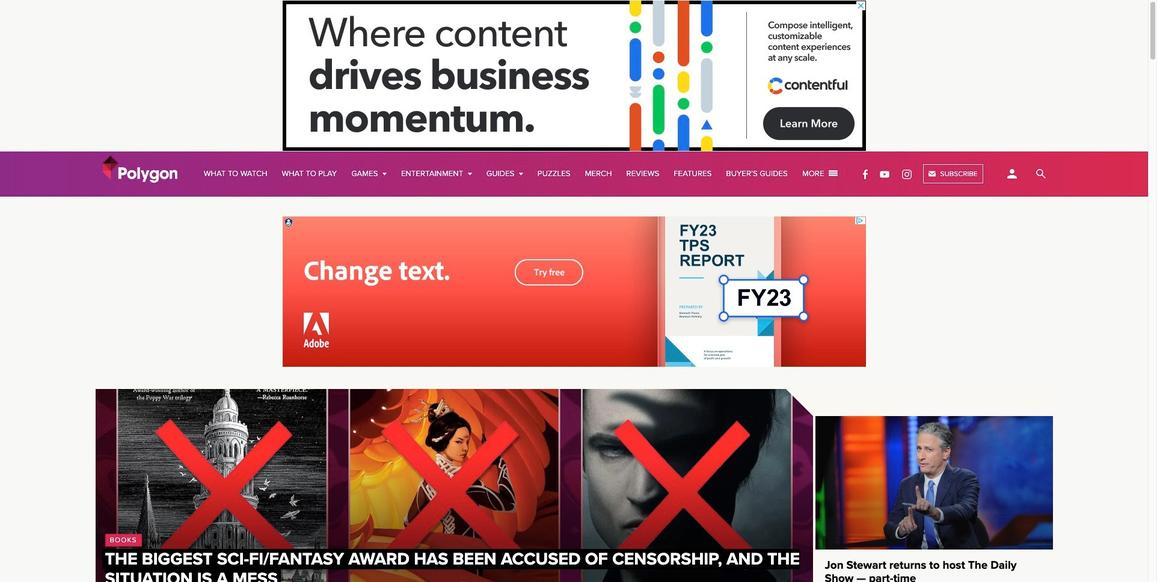 Task type: describe. For each thing, give the bounding box(es) containing it.
2 advertisement element from the top
[[283, 217, 866, 367]]



Task type: locate. For each thing, give the bounding box(es) containing it.
advertisement element
[[283, 1, 866, 151], [283, 217, 866, 367]]

jon stewart amidst hosting the daily show in 2015. image
[[816, 416, 1053, 550]]

1 advertisement element from the top
[[283, 1, 866, 151]]

a collage of the covers of babel: or the necessity of violence and iron widow and the poster for netflix's sandman series, each with a red x over the image. in the background is the tiled logo of worldcon 2023. image
[[95, 389, 813, 582]]

0 vertical spatial advertisement element
[[283, 1, 866, 151]]

1 vertical spatial advertisement element
[[283, 217, 866, 367]]



Task type: vqa. For each thing, say whether or not it's contained in the screenshot.
PC
no



